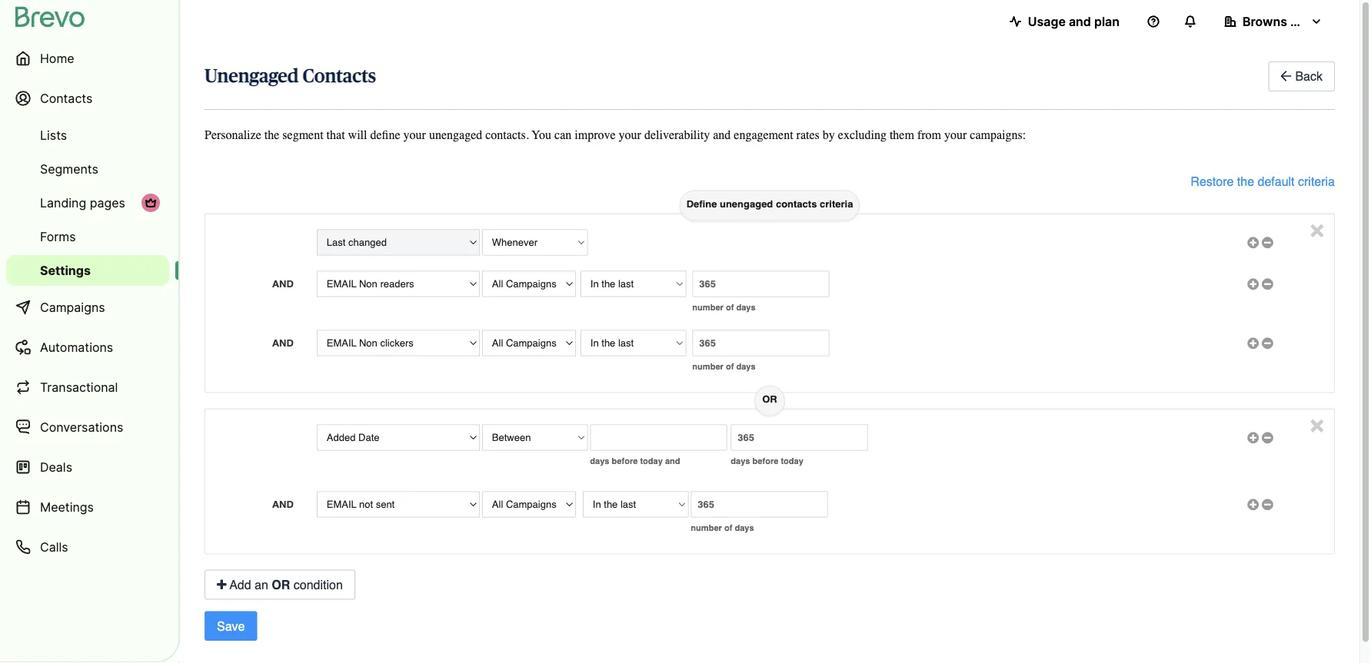 Task type: describe. For each thing, give the bounding box(es) containing it.
1 vertical spatial contacts
[[40, 91, 93, 106]]

transactional
[[40, 380, 118, 395]]

personalize the segment that will define your unengaged contacts. you can improve your deliverability and engagement rates by excluding them from your campaigns:
[[205, 128, 1026, 142]]

usage
[[1028, 14, 1066, 29]]

number for unengaged
[[693, 303, 724, 313]]

days before today and
[[590, 457, 681, 467]]

personalize
[[205, 128, 261, 142]]

landing
[[40, 195, 86, 210]]

segments link
[[6, 154, 169, 185]]

2 your from the left
[[619, 128, 642, 142]]

× button for ×
[[1310, 410, 1325, 438]]

restore the default criteria
[[1191, 174, 1336, 188]]

an
[[255, 578, 268, 592]]

of for unengaged
[[726, 303, 734, 313]]

add
[[230, 578, 251, 592]]

restore the default criteria link
[[1191, 173, 1336, 190]]

or inside or ×
[[763, 394, 778, 405]]

2 and from the top
[[272, 337, 294, 349]]

meetings
[[40, 500, 94, 515]]

settings
[[40, 263, 91, 278]]

deliverability
[[645, 128, 710, 142]]

days for × plus circle icon
[[735, 524, 754, 533]]

3 your from the left
[[945, 128, 967, 142]]

rates
[[797, 128, 820, 142]]

today for days before today
[[781, 457, 804, 467]]

0 horizontal spatial or
[[272, 578, 290, 592]]

landing pages link
[[6, 188, 169, 218]]

contacts link
[[6, 80, 169, 117]]

0 vertical spatial unengaged
[[429, 128, 483, 142]]

excluding
[[838, 128, 887, 142]]

and for ×
[[272, 499, 294, 510]]

number of days for ×
[[691, 524, 754, 533]]

from
[[918, 128, 942, 142]]

unengaged contacts
[[205, 67, 376, 86]]

conversations
[[40, 420, 123, 435]]

campaigns
[[40, 300, 105, 315]]

them
[[890, 128, 915, 142]]

define unengaged contacts criteria ×
[[687, 198, 1325, 243]]

the for personalize
[[264, 128, 279, 142]]

criteria for default
[[1299, 174, 1336, 188]]

condition
[[294, 578, 343, 592]]

days for second plus circle image from the bottom
[[737, 362, 756, 372]]

save button
[[205, 612, 257, 642]]

number of days for unengaged
[[693, 303, 756, 313]]

calls
[[40, 540, 68, 555]]

plus circle image for ×
[[1248, 433, 1259, 443]]

minus circle image for unengaged plus circle image
[[1262, 238, 1274, 248]]

campaigns link
[[6, 289, 169, 326]]

contacts
[[776, 198, 817, 210]]

days for unengaged's plus circle icon
[[737, 303, 756, 313]]

transactional link
[[6, 369, 169, 406]]

can
[[555, 128, 572, 142]]

unengaged inside define unengaged contacts criteria ×
[[720, 198, 773, 210]]

number for ×
[[691, 524, 722, 533]]

× inside define unengaged contacts criteria ×
[[1310, 214, 1325, 243]]

minus circle image for second plus circle image from the bottom
[[1262, 339, 1274, 349]]

plus circle image for ×
[[1248, 500, 1259, 510]]

browns enterprise
[[1243, 14, 1352, 29]]

browns
[[1243, 14, 1288, 29]]

plus circle image for unengaged
[[1248, 238, 1259, 248]]

automations link
[[6, 329, 169, 366]]

before for days before today and
[[612, 457, 638, 467]]

criteria for contacts
[[820, 198, 853, 210]]

conversations link
[[6, 409, 169, 446]]

or ×
[[763, 394, 1325, 438]]

1 your from the left
[[404, 128, 426, 142]]

1 vertical spatial number
[[693, 362, 724, 372]]



Task type: vqa. For each thing, say whether or not it's contained in the screenshot.
facebook ads link
no



Task type: locate. For each thing, give the bounding box(es) containing it.
0 vertical spatial the
[[264, 128, 279, 142]]

plus image
[[217, 579, 227, 592]]

unengaged left contacts.
[[429, 128, 483, 142]]

the inside "link"
[[1238, 174, 1255, 188]]

0 vertical spatial number
[[693, 303, 724, 313]]

2 × button from the top
[[1310, 410, 1325, 438]]

minus circle image for × plus circle icon
[[1262, 500, 1274, 510]]

deals
[[40, 460, 72, 475]]

or up the days before today
[[763, 394, 778, 405]]

save
[[217, 620, 245, 634]]

back button
[[1269, 62, 1336, 91]]

× inside or ×
[[1310, 410, 1325, 438]]

usage and plan
[[1028, 14, 1120, 29]]

0 horizontal spatial before
[[612, 457, 638, 467]]

deals link
[[6, 449, 169, 486]]

minus circle image
[[1262, 433, 1274, 443], [1262, 500, 1274, 510]]

0 vertical spatial and
[[272, 278, 294, 289]]

or right the 'an'
[[272, 578, 290, 592]]

days before today
[[731, 457, 804, 467]]

lists
[[40, 128, 67, 143]]

minus circle image for unengaged's plus circle icon
[[1262, 279, 1274, 289]]

default
[[1258, 174, 1295, 188]]

segments
[[40, 162, 98, 177]]

1 horizontal spatial before
[[753, 457, 779, 467]]

home link
[[6, 40, 169, 77]]

0 vertical spatial minus circle image
[[1262, 433, 1274, 443]]

that
[[327, 128, 345, 142]]

unengaged right define
[[720, 198, 773, 210]]

today
[[640, 457, 663, 467], [781, 457, 804, 467]]

0 vertical spatial × button
[[1310, 214, 1325, 243]]

1 horizontal spatial or
[[763, 394, 778, 405]]

2 × from the top
[[1310, 410, 1325, 438]]

1 plus circle image from the top
[[1248, 279, 1259, 289]]

2 minus circle image from the top
[[1262, 500, 1274, 510]]

3 plus circle image from the top
[[1248, 433, 1259, 443]]

0 horizontal spatial contacts
[[40, 91, 93, 106]]

1 vertical spatial or
[[272, 578, 290, 592]]

before
[[612, 457, 638, 467], [753, 457, 779, 467]]

None text field
[[693, 271, 830, 297], [590, 425, 727, 451], [731, 425, 868, 451], [693, 271, 830, 297], [590, 425, 727, 451], [731, 425, 868, 451]]

0 horizontal spatial unengaged
[[429, 128, 483, 142]]

plan
[[1095, 14, 1120, 29]]

back
[[1296, 69, 1323, 83]]

1 vertical spatial plus circle image
[[1248, 339, 1259, 349]]

usage and plan button
[[998, 6, 1132, 37]]

the
[[264, 128, 279, 142], [1238, 174, 1255, 188]]

enterprise
[[1291, 14, 1352, 29]]

2 plus circle image from the top
[[1248, 339, 1259, 349]]

by
[[823, 128, 835, 142]]

and
[[1069, 14, 1092, 29], [713, 128, 731, 142], [665, 457, 681, 467]]

2 vertical spatial plus circle image
[[1248, 433, 1259, 443]]

and
[[272, 278, 294, 289], [272, 337, 294, 349], [272, 499, 294, 510]]

1 vertical spatial minus circle image
[[1262, 500, 1274, 510]]

0 horizontal spatial the
[[264, 128, 279, 142]]

0 vertical spatial plus circle image
[[1248, 238, 1259, 248]]

the left segment
[[264, 128, 279, 142]]

1 horizontal spatial and
[[713, 128, 731, 142]]

0 vertical spatial number of days
[[693, 303, 756, 313]]

1 plus circle image from the top
[[1248, 238, 1259, 248]]

3 and from the top
[[272, 499, 294, 510]]

engagement
[[734, 128, 794, 142]]

1 vertical spatial criteria
[[820, 198, 853, 210]]

2 vertical spatial of
[[725, 524, 733, 533]]

and for unengaged
[[272, 278, 294, 289]]

1 vertical spatial number of days
[[693, 362, 756, 372]]

plus circle image
[[1248, 279, 1259, 289], [1248, 500, 1259, 510]]

1 vertical spatial the
[[1238, 174, 1255, 188]]

your right define
[[404, 128, 426, 142]]

1 minus circle image from the top
[[1262, 238, 1274, 248]]

define
[[370, 128, 401, 142]]

calls link
[[6, 529, 169, 566]]

criteria right the 'default'
[[1299, 174, 1336, 188]]

× button
[[1310, 214, 1325, 243], [1310, 410, 1325, 438]]

settings link
[[6, 255, 169, 286]]

× button for unengaged
[[1310, 214, 1325, 243]]

1 horizontal spatial your
[[619, 128, 642, 142]]

1 vertical spatial and
[[272, 337, 294, 349]]

2 plus circle image from the top
[[1248, 500, 1259, 510]]

of for ×
[[725, 524, 733, 533]]

unengaged
[[205, 67, 299, 86]]

0 vertical spatial minus circle image
[[1262, 238, 1274, 248]]

1 vertical spatial ×
[[1310, 410, 1325, 438]]

0 vertical spatial contacts
[[303, 67, 376, 86]]

3 minus circle image from the top
[[1262, 339, 1274, 349]]

criteria
[[1299, 174, 1336, 188], [820, 198, 853, 210]]

2 minus circle image from the top
[[1262, 279, 1274, 289]]

×
[[1310, 214, 1325, 243], [1310, 410, 1325, 438]]

0 vertical spatial or
[[763, 394, 778, 405]]

segment
[[283, 128, 324, 142]]

campaigns:
[[970, 128, 1026, 142]]

your right improve
[[619, 128, 642, 142]]

unengaged
[[429, 128, 483, 142], [720, 198, 773, 210]]

0 vertical spatial criteria
[[1299, 174, 1336, 188]]

define
[[687, 198, 717, 210]]

of
[[726, 303, 734, 313], [726, 362, 734, 372], [725, 524, 733, 533]]

forms
[[40, 229, 76, 244]]

or
[[763, 394, 778, 405], [272, 578, 290, 592]]

2 vertical spatial minus circle image
[[1262, 339, 1274, 349]]

contacts.
[[486, 128, 529, 142]]

browns enterprise button
[[1212, 6, 1352, 37]]

1 horizontal spatial today
[[781, 457, 804, 467]]

1 vertical spatial and
[[713, 128, 731, 142]]

meetings link
[[6, 489, 169, 526]]

1 horizontal spatial unengaged
[[720, 198, 773, 210]]

2 horizontal spatial and
[[1069, 14, 1092, 29]]

1 minus circle image from the top
[[1262, 433, 1274, 443]]

number
[[693, 303, 724, 313], [693, 362, 724, 372], [691, 524, 722, 533]]

2 vertical spatial number of days
[[691, 524, 754, 533]]

1 × button from the top
[[1310, 214, 1325, 243]]

criteria right the contacts
[[820, 198, 853, 210]]

and inside button
[[1069, 14, 1092, 29]]

pages
[[90, 195, 125, 210]]

1 horizontal spatial contacts
[[303, 67, 376, 86]]

landing pages
[[40, 195, 125, 210]]

days
[[737, 303, 756, 313], [737, 362, 756, 372], [590, 457, 610, 467], [731, 457, 750, 467], [735, 524, 754, 533]]

1 × from the top
[[1310, 214, 1325, 243]]

automations
[[40, 340, 113, 355]]

1 vertical spatial × button
[[1310, 410, 1325, 438]]

before for days before today
[[753, 457, 779, 467]]

0 horizontal spatial criteria
[[820, 198, 853, 210]]

1 vertical spatial plus circle image
[[1248, 500, 1259, 510]]

2 horizontal spatial your
[[945, 128, 967, 142]]

None text field
[[693, 330, 830, 356], [691, 492, 828, 518], [693, 330, 830, 356], [691, 492, 828, 518]]

add an or condition
[[227, 578, 343, 592]]

1 vertical spatial unengaged
[[720, 198, 773, 210]]

your right from
[[945, 128, 967, 142]]

home
[[40, 51, 74, 66]]

the left the 'default'
[[1238, 174, 1255, 188]]

2 vertical spatial number
[[691, 524, 722, 533]]

2 vertical spatial and
[[665, 457, 681, 467]]

restore
[[1191, 174, 1234, 188]]

you
[[532, 128, 552, 142]]

1 vertical spatial of
[[726, 362, 734, 372]]

0 vertical spatial ×
[[1310, 214, 1325, 243]]

contacts
[[303, 67, 376, 86], [40, 91, 93, 106]]

your
[[404, 128, 426, 142], [619, 128, 642, 142], [945, 128, 967, 142]]

forms link
[[6, 222, 169, 252]]

1 before from the left
[[612, 457, 638, 467]]

today for days before today and
[[640, 457, 663, 467]]

0 horizontal spatial today
[[640, 457, 663, 467]]

0 vertical spatial of
[[726, 303, 734, 313]]

minus circle image for plus circle image corresponding to ×
[[1262, 433, 1274, 443]]

lists link
[[6, 120, 169, 151]]

1 horizontal spatial criteria
[[1299, 174, 1336, 188]]

plus circle image
[[1248, 238, 1259, 248], [1248, 339, 1259, 349], [1248, 433, 1259, 443]]

minus circle image
[[1262, 238, 1274, 248], [1262, 279, 1274, 289], [1262, 339, 1274, 349]]

criteria inside "link"
[[1299, 174, 1336, 188]]

1 vertical spatial minus circle image
[[1262, 279, 1274, 289]]

0 vertical spatial plus circle image
[[1248, 279, 1259, 289]]

2 today from the left
[[781, 457, 804, 467]]

number of days
[[693, 303, 756, 313], [693, 362, 756, 372], [691, 524, 754, 533]]

criteria inside define unengaged contacts criteria ×
[[820, 198, 853, 210]]

plus circle image for unengaged
[[1248, 279, 1259, 289]]

left___rvooi image
[[145, 197, 157, 209]]

the for restore
[[1238, 174, 1255, 188]]

0 horizontal spatial your
[[404, 128, 426, 142]]

1 and from the top
[[272, 278, 294, 289]]

contacts up that
[[303, 67, 376, 86]]

improve
[[575, 128, 616, 142]]

1 horizontal spatial the
[[1238, 174, 1255, 188]]

2 vertical spatial and
[[272, 499, 294, 510]]

1 today from the left
[[640, 457, 663, 467]]

2 before from the left
[[753, 457, 779, 467]]

contacts up lists
[[40, 91, 93, 106]]

0 horizontal spatial and
[[665, 457, 681, 467]]

will
[[348, 128, 367, 142]]

0 vertical spatial and
[[1069, 14, 1092, 29]]



